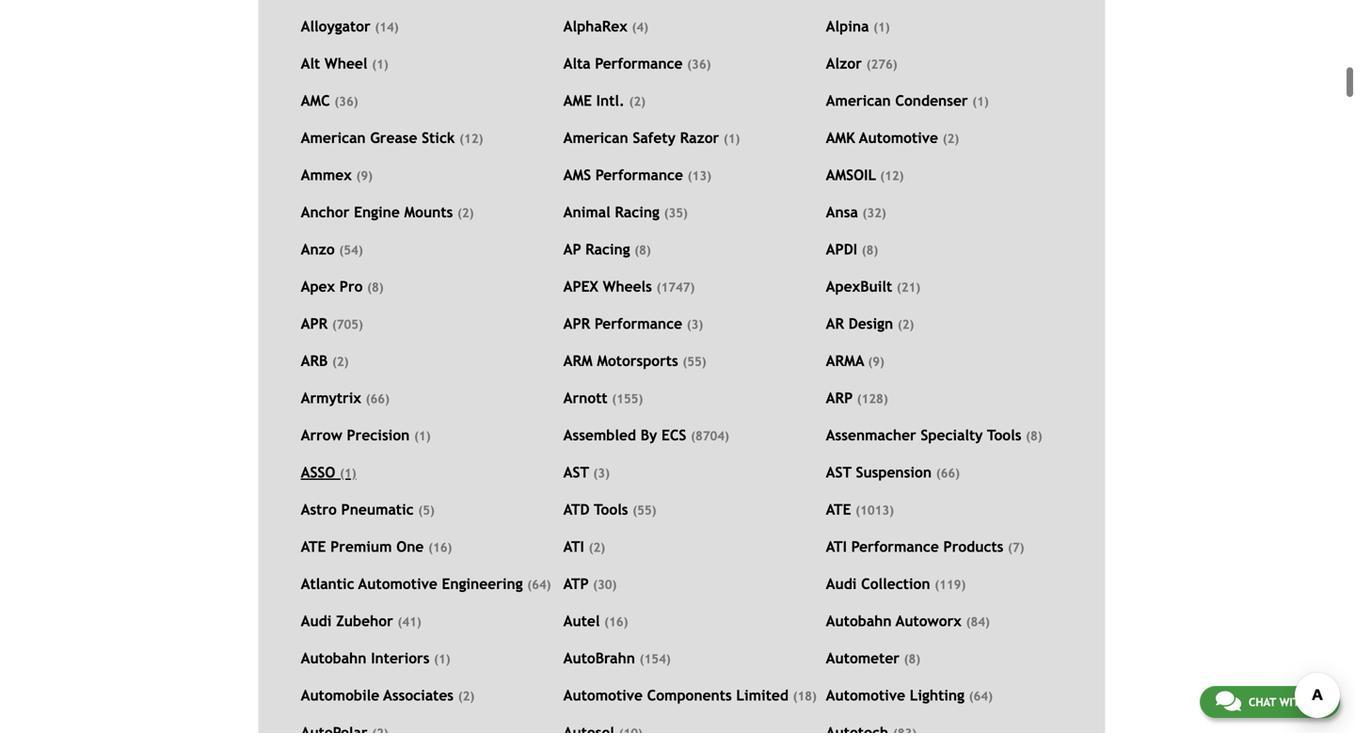 Task type: locate. For each thing, give the bounding box(es) containing it.
(2) inside ati (2)
[[589, 540, 605, 555]]

(9) right ammex
[[356, 169, 373, 183]]

1 ast from the left
[[564, 464, 589, 481]]

1 horizontal spatial (9)
[[868, 355, 885, 369]]

0 horizontal spatial audi
[[301, 613, 332, 630]]

1 vertical spatial tools
[[594, 501, 628, 518]]

0 vertical spatial (36)
[[687, 57, 711, 72]]

1 horizontal spatial (64)
[[969, 689, 993, 704]]

autel (16)
[[564, 613, 628, 630]]

ast up atd
[[564, 464, 589, 481]]

(2) inside ar design (2)
[[898, 317, 914, 332]]

(1) right razor
[[724, 131, 740, 146]]

autobahn up automobile
[[301, 650, 367, 667]]

0 horizontal spatial (16)
[[428, 540, 452, 555]]

ansa
[[826, 204, 858, 221]]

0 vertical spatial ate
[[826, 501, 851, 518]]

audi down atlantic
[[301, 613, 332, 630]]

ast for ast suspension
[[826, 464, 852, 481]]

1 horizontal spatial american
[[564, 130, 629, 146]]

(2) down condenser
[[943, 131, 959, 146]]

apdi
[[826, 241, 858, 258]]

(119)
[[935, 578, 966, 592]]

(12) inside american grease stick (12)
[[460, 131, 483, 146]]

(1)
[[874, 20, 890, 34], [372, 57, 389, 72], [973, 94, 989, 109], [724, 131, 740, 146], [414, 429, 431, 443], [340, 466, 356, 481], [434, 652, 451, 667]]

alpina (1)
[[826, 18, 890, 35]]

automotive down american condenser (1)
[[860, 130, 939, 146]]

(1) right 'wheel'
[[372, 57, 389, 72]]

ar
[[826, 315, 844, 332]]

(66) up precision
[[366, 392, 390, 406]]

performance for (3)
[[595, 315, 683, 332]]

1 vertical spatial (3)
[[593, 466, 610, 481]]

(1) inside alt wheel (1)
[[372, 57, 389, 72]]

0 horizontal spatial (3)
[[593, 466, 610, 481]]

arp (128)
[[826, 390, 888, 407]]

(276)
[[867, 57, 898, 72]]

autobahn
[[826, 613, 892, 630], [301, 650, 367, 667]]

ansa (32)
[[826, 204, 887, 221]]

alta performance (36)
[[564, 55, 711, 72]]

(2) inside ame intl. (2)
[[629, 94, 646, 109]]

0 horizontal spatial (9)
[[356, 169, 373, 183]]

american down ame intl. (2)
[[564, 130, 629, 146]]

(1) right condenser
[[973, 94, 989, 109]]

performance down american safety razor (1) on the top of page
[[596, 167, 683, 184]]

grease
[[370, 130, 417, 146]]

(9) for ammex
[[356, 169, 373, 183]]

1 vertical spatial (64)
[[969, 689, 993, 704]]

anchor engine mounts (2)
[[301, 204, 474, 221]]

premium
[[330, 539, 392, 555]]

automobile associates (2)
[[301, 687, 475, 704]]

(1) right interiors
[[434, 652, 451, 667]]

1 horizontal spatial (55)
[[683, 355, 707, 369]]

0 vertical spatial (55)
[[683, 355, 707, 369]]

wheel
[[325, 55, 368, 72]]

1 vertical spatial (55)
[[633, 503, 657, 518]]

(8) right specialty
[[1026, 429, 1043, 443]]

(7)
[[1008, 540, 1025, 555]]

1 apr from the left
[[301, 315, 328, 332]]

apr (705)
[[301, 315, 363, 332]]

(2)
[[629, 94, 646, 109], [943, 131, 959, 146], [457, 206, 474, 220], [898, 317, 914, 332], [332, 355, 349, 369], [589, 540, 605, 555], [458, 689, 475, 704]]

(55) for atd tools
[[633, 503, 657, 518]]

razor
[[680, 130, 719, 146]]

1 vertical spatial (66)
[[936, 466, 960, 481]]

0 vertical spatial (64)
[[527, 578, 551, 592]]

(8) up apex wheels (1747)
[[635, 243, 651, 258]]

0 horizontal spatial autobahn
[[301, 650, 367, 667]]

1 vertical spatial (36)
[[334, 94, 358, 109]]

1 ati from the left
[[564, 539, 584, 555]]

(3)
[[687, 317, 703, 332], [593, 466, 610, 481]]

0 vertical spatial audi
[[826, 576, 857, 593]]

(2) right design
[[898, 317, 914, 332]]

ati performance products (7)
[[826, 539, 1025, 555]]

american up ammex (9)
[[301, 130, 366, 146]]

(8) right "pro" at the left of page
[[367, 280, 384, 295]]

(36) right the amc
[[334, 94, 358, 109]]

ast
[[564, 464, 589, 481], [826, 464, 852, 481]]

(66) down specialty
[[936, 466, 960, 481]]

tools right specialty
[[988, 427, 1022, 444]]

performance up motorsports
[[595, 315, 683, 332]]

0 vertical spatial (12)
[[460, 131, 483, 146]]

autobahn up autometer
[[826, 613, 892, 630]]

2 horizontal spatial american
[[826, 92, 891, 109]]

asso (1)
[[301, 464, 356, 481]]

(64) right lighting at the bottom of page
[[969, 689, 993, 704]]

american condenser (1)
[[826, 92, 989, 109]]

1 horizontal spatial (3)
[[687, 317, 703, 332]]

(2) up atp (30)
[[589, 540, 605, 555]]

performance up collection
[[852, 539, 939, 555]]

apr
[[301, 315, 328, 332], [564, 315, 590, 332]]

american
[[826, 92, 891, 109], [301, 130, 366, 146], [564, 130, 629, 146]]

(1) right alpina
[[874, 20, 890, 34]]

(30)
[[593, 578, 617, 592]]

0 horizontal spatial apr
[[301, 315, 328, 332]]

alloygator
[[301, 18, 371, 35]]

1 vertical spatial autobahn
[[301, 650, 367, 667]]

autobrahn
[[564, 650, 635, 667]]

(36) up razor
[[687, 57, 711, 72]]

(64)
[[527, 578, 551, 592], [969, 689, 993, 704]]

(9) right arma
[[868, 355, 885, 369]]

0 horizontal spatial ate
[[301, 539, 326, 555]]

ast up ate (1013)
[[826, 464, 852, 481]]

1 horizontal spatial audi
[[826, 576, 857, 593]]

audi for audi zubehor
[[301, 613, 332, 630]]

armytrix (66)
[[301, 390, 390, 407]]

(35)
[[664, 206, 688, 220]]

assenmacher specialty tools (8)
[[826, 427, 1043, 444]]

(8) inside apex pro (8)
[[367, 280, 384, 295]]

racing down ams performance (13)
[[615, 204, 660, 221]]

0 vertical spatial autobahn
[[826, 613, 892, 630]]

alt
[[301, 55, 320, 72]]

2 apr from the left
[[564, 315, 590, 332]]

tools right atd
[[594, 501, 628, 518]]

2 ati from the left
[[826, 539, 847, 555]]

(12)
[[460, 131, 483, 146], [880, 169, 904, 183]]

(2) right arb
[[332, 355, 349, 369]]

arm motorsports (55)
[[564, 353, 707, 370]]

(2) inside automobile associates (2)
[[458, 689, 475, 704]]

0 vertical spatial (66)
[[366, 392, 390, 406]]

(1) inside autobahn interiors (1)
[[434, 652, 451, 667]]

0 horizontal spatial american
[[301, 130, 366, 146]]

(55) right atd
[[633, 503, 657, 518]]

assenmacher
[[826, 427, 917, 444]]

racing
[[615, 204, 660, 221], [586, 241, 630, 258]]

ate down astro
[[301, 539, 326, 555]]

(66)
[[366, 392, 390, 406], [936, 466, 960, 481]]

0 vertical spatial (16)
[[428, 540, 452, 555]]

(1) right asso
[[340, 466, 356, 481]]

(16) inside autel (16)
[[605, 615, 628, 629]]

intl.
[[597, 92, 625, 109]]

automotive components limited (18) automotive lighting (64)
[[564, 687, 993, 704]]

0 horizontal spatial ati
[[564, 539, 584, 555]]

2 ast from the left
[[826, 464, 852, 481]]

1 horizontal spatial (12)
[[880, 169, 904, 183]]

1 horizontal spatial ati
[[826, 539, 847, 555]]

ati down ate (1013)
[[826, 539, 847, 555]]

atd
[[564, 501, 590, 518]]

american safety razor (1)
[[564, 130, 740, 146]]

american grease stick (12)
[[301, 130, 483, 146]]

performance down (4)
[[595, 55, 683, 72]]

ati up atp
[[564, 539, 584, 555]]

apex
[[564, 278, 599, 295]]

american for american safety razor
[[564, 130, 629, 146]]

condenser
[[896, 92, 968, 109]]

ate left (1013)
[[826, 501, 851, 518]]

collection
[[861, 576, 931, 593]]

audi for audi collection
[[826, 576, 857, 593]]

(9) inside arma (9)
[[868, 355, 885, 369]]

arb (2)
[[301, 353, 349, 370]]

(155)
[[612, 392, 643, 406]]

apdi (8)
[[826, 241, 879, 258]]

(1) right precision
[[414, 429, 431, 443]]

(8)
[[635, 243, 651, 258], [862, 243, 879, 258], [367, 280, 384, 295], [1026, 429, 1043, 443], [904, 652, 921, 667]]

anzo (54)
[[301, 241, 363, 258]]

(64) left atp
[[527, 578, 551, 592]]

0 horizontal spatial (55)
[[633, 503, 657, 518]]

1 vertical spatial audi
[[301, 613, 332, 630]]

0 vertical spatial (3)
[[687, 317, 703, 332]]

1 horizontal spatial autobahn
[[826, 613, 892, 630]]

(55) right motorsports
[[683, 355, 707, 369]]

(36) inside amc (36)
[[334, 94, 358, 109]]

1 horizontal spatial (36)
[[687, 57, 711, 72]]

0 horizontal spatial ast
[[564, 464, 589, 481]]

1 vertical spatial (16)
[[605, 615, 628, 629]]

0 vertical spatial racing
[[615, 204, 660, 221]]

audi left collection
[[826, 576, 857, 593]]

1 horizontal spatial ast
[[826, 464, 852, 481]]

1 vertical spatial ate
[[301, 539, 326, 555]]

apr up arm
[[564, 315, 590, 332]]

comments image
[[1216, 690, 1242, 713]]

apr left (705)
[[301, 315, 328, 332]]

assembled by ecs (8704)
[[564, 427, 729, 444]]

0 horizontal spatial (12)
[[460, 131, 483, 146]]

ati for ati performance products
[[826, 539, 847, 555]]

(55) inside atd tools (55)
[[633, 503, 657, 518]]

(2) right intl.
[[629, 94, 646, 109]]

atp
[[564, 576, 589, 593]]

audi
[[826, 576, 857, 593], [301, 613, 332, 630]]

(2) right the associates
[[458, 689, 475, 704]]

1 horizontal spatial (16)
[[605, 615, 628, 629]]

1 vertical spatial (9)
[[868, 355, 885, 369]]

one
[[397, 539, 424, 555]]

(8) inside apdi (8)
[[862, 243, 879, 258]]

alpina
[[826, 18, 869, 35]]

(1) inside arrow precision (1)
[[414, 429, 431, 443]]

0 vertical spatial tools
[[988, 427, 1022, 444]]

1 horizontal spatial apr
[[564, 315, 590, 332]]

(16) right autel
[[605, 615, 628, 629]]

autobahn for autobahn autoworx
[[826, 613, 892, 630]]

1 horizontal spatial tools
[[988, 427, 1022, 444]]

1 vertical spatial racing
[[586, 241, 630, 258]]

arm
[[564, 353, 593, 370]]

american for american condenser
[[826, 92, 891, 109]]

alt wheel (1)
[[301, 55, 389, 72]]

autel
[[564, 613, 600, 630]]

(1013)
[[856, 503, 894, 518]]

(55) inside arm motorsports (55)
[[683, 355, 707, 369]]

1 horizontal spatial (66)
[[936, 466, 960, 481]]

automotive
[[860, 130, 939, 146], [359, 576, 438, 593], [564, 687, 643, 704], [826, 687, 906, 704]]

(3) up atd tools (55)
[[593, 466, 610, 481]]

(12) right stick
[[460, 131, 483, 146]]

0 vertical spatial (9)
[[356, 169, 373, 183]]

animal
[[564, 204, 611, 221]]

(2) right "mounts"
[[457, 206, 474, 220]]

0 horizontal spatial (64)
[[527, 578, 551, 592]]

autometer
[[826, 650, 900, 667]]

alloygator (14)
[[301, 18, 399, 35]]

(8) down autobahn autoworx (84)
[[904, 652, 921, 667]]

(9) inside ammex (9)
[[356, 169, 373, 183]]

(16)
[[428, 540, 452, 555], [605, 615, 628, 629]]

american for american grease stick
[[301, 130, 366, 146]]

(3) down (1747) on the top
[[687, 317, 703, 332]]

1 vertical spatial (12)
[[880, 169, 904, 183]]

(16) right one
[[428, 540, 452, 555]]

associates
[[384, 687, 454, 704]]

0 horizontal spatial (66)
[[366, 392, 390, 406]]

1 horizontal spatial ate
[[826, 501, 851, 518]]

american down alzor (276) on the right top of the page
[[826, 92, 891, 109]]

racing for ap
[[586, 241, 630, 258]]

specialty
[[921, 427, 983, 444]]

ame intl. (2)
[[564, 92, 646, 109]]

(12) down amk automotive (2) at the top of the page
[[880, 169, 904, 183]]

apr for apr
[[301, 315, 328, 332]]

(8) right apdi
[[862, 243, 879, 258]]

performance for products
[[852, 539, 939, 555]]

racing right the ap
[[586, 241, 630, 258]]

0 horizontal spatial (36)
[[334, 94, 358, 109]]



Task type: vqa. For each thing, say whether or not it's contained in the screenshot.
the topmost the By
no



Task type: describe. For each thing, give the bounding box(es) containing it.
ammex
[[301, 167, 352, 184]]

components
[[647, 687, 732, 704]]

(55) for arm motorsports
[[683, 355, 707, 369]]

engine
[[354, 204, 400, 221]]

autoworx
[[896, 613, 962, 630]]

apr for apr performance
[[564, 315, 590, 332]]

(14)
[[375, 20, 399, 34]]

astro pneumatic (5)
[[301, 501, 435, 518]]

amc (36)
[[301, 92, 358, 109]]

(66) inside 'ast suspension (66)'
[[936, 466, 960, 481]]

(1) inside american safety razor (1)
[[724, 131, 740, 146]]

interiors
[[371, 650, 430, 667]]

(21)
[[897, 280, 921, 295]]

stick
[[422, 130, 455, 146]]

automobile
[[301, 687, 380, 704]]

amk automotive (2)
[[826, 130, 959, 146]]

apex wheels (1747)
[[564, 278, 695, 295]]

ate for ate premium one
[[301, 539, 326, 555]]

(64) inside atlantic automotive engineering (64)
[[527, 578, 551, 592]]

(1) inside american condenser (1)
[[973, 94, 989, 109]]

ast for ast
[[564, 464, 589, 481]]

anzo
[[301, 241, 335, 258]]

(41)
[[398, 615, 422, 629]]

(5)
[[418, 503, 435, 518]]

ati for ati
[[564, 539, 584, 555]]

(2) inside arb (2)
[[332, 355, 349, 369]]

(66) inside armytrix (66)
[[366, 392, 390, 406]]

pneumatic
[[341, 501, 414, 518]]

alpharex (4)
[[564, 18, 649, 35]]

apexbuilt
[[826, 278, 893, 295]]

performance for (13)
[[596, 167, 683, 184]]

racing for animal
[[615, 204, 660, 221]]

alzor (276)
[[826, 55, 898, 72]]

alzor
[[826, 55, 862, 72]]

assembled
[[564, 427, 636, 444]]

(32)
[[863, 206, 887, 220]]

performance for (36)
[[595, 55, 683, 72]]

(1) inside alpina (1)
[[874, 20, 890, 34]]

apex pro (8)
[[301, 278, 384, 295]]

(1) inside asso (1)
[[340, 466, 356, 481]]

ams
[[564, 167, 591, 184]]

asso
[[301, 464, 335, 481]]

apr performance (3)
[[564, 315, 703, 332]]

amsoil
[[826, 167, 876, 184]]

(13)
[[688, 169, 712, 183]]

design
[[849, 315, 894, 332]]

(12) inside amsoil (12)
[[880, 169, 904, 183]]

(8704)
[[691, 429, 729, 443]]

ate (1013)
[[826, 501, 894, 518]]

with
[[1280, 696, 1308, 709]]

0 horizontal spatial tools
[[594, 501, 628, 518]]

ati (2)
[[564, 539, 605, 555]]

(1747)
[[657, 280, 695, 295]]

(3) inside the ast (3)
[[593, 466, 610, 481]]

chat with us
[[1249, 696, 1324, 709]]

(84)
[[966, 615, 990, 629]]

chat
[[1249, 696, 1277, 709]]

(2) inside amk automotive (2)
[[943, 131, 959, 146]]

atlantic
[[301, 576, 354, 593]]

ar design (2)
[[826, 315, 914, 332]]

ate premium one (16)
[[301, 539, 452, 555]]

audi collection (119)
[[826, 576, 966, 593]]

autobahn for autobahn interiors
[[301, 650, 367, 667]]

by
[[641, 427, 657, 444]]

atp (30)
[[564, 576, 617, 593]]

(8) inside assenmacher specialty tools (8)
[[1026, 429, 1043, 443]]

safety
[[633, 130, 676, 146]]

(8) inside autometer (8)
[[904, 652, 921, 667]]

(16) inside ate premium one (16)
[[428, 540, 452, 555]]

arma (9)
[[826, 353, 885, 370]]

alta
[[564, 55, 591, 72]]

arma
[[826, 353, 864, 370]]

ap
[[564, 241, 581, 258]]

autometer (8)
[[826, 650, 921, 667]]

(2) inside anchor engine mounts (2)
[[457, 206, 474, 220]]

(36) inside the alta performance (36)
[[687, 57, 711, 72]]

amsoil (12)
[[826, 167, 904, 184]]

(3) inside apr performance (3)
[[687, 317, 703, 332]]

amc
[[301, 92, 330, 109]]

atd tools (55)
[[564, 501, 657, 518]]

(8) inside 'ap racing (8)'
[[635, 243, 651, 258]]

ammex (9)
[[301, 167, 373, 184]]

automotive down the autobrahn
[[564, 687, 643, 704]]

atlantic automotive engineering (64)
[[301, 576, 551, 593]]

lighting
[[910, 687, 965, 704]]

zubehor
[[336, 613, 393, 630]]

ast suspension (66)
[[826, 464, 960, 481]]

(154)
[[640, 652, 671, 667]]

pro
[[340, 278, 363, 295]]

arnott (155)
[[564, 390, 643, 407]]

(4)
[[632, 20, 649, 34]]

automotive down autometer
[[826, 687, 906, 704]]

apexbuilt (21)
[[826, 278, 921, 295]]

(18)
[[793, 689, 817, 704]]

us
[[1311, 696, 1324, 709]]

ast (3)
[[564, 464, 610, 481]]

mounts
[[404, 204, 453, 221]]

(705)
[[332, 317, 363, 332]]

(54)
[[339, 243, 363, 258]]

wheels
[[603, 278, 652, 295]]

(9) for arma
[[868, 355, 885, 369]]

ams performance (13)
[[564, 167, 712, 184]]

limited
[[736, 687, 789, 704]]

automotive down one
[[359, 576, 438, 593]]

ame
[[564, 92, 592, 109]]

suspension
[[856, 464, 932, 481]]

(64) inside automotive components limited (18) automotive lighting (64)
[[969, 689, 993, 704]]

arb
[[301, 353, 328, 370]]

ate for ate
[[826, 501, 851, 518]]

anchor
[[301, 204, 350, 221]]

amk
[[826, 130, 855, 146]]



